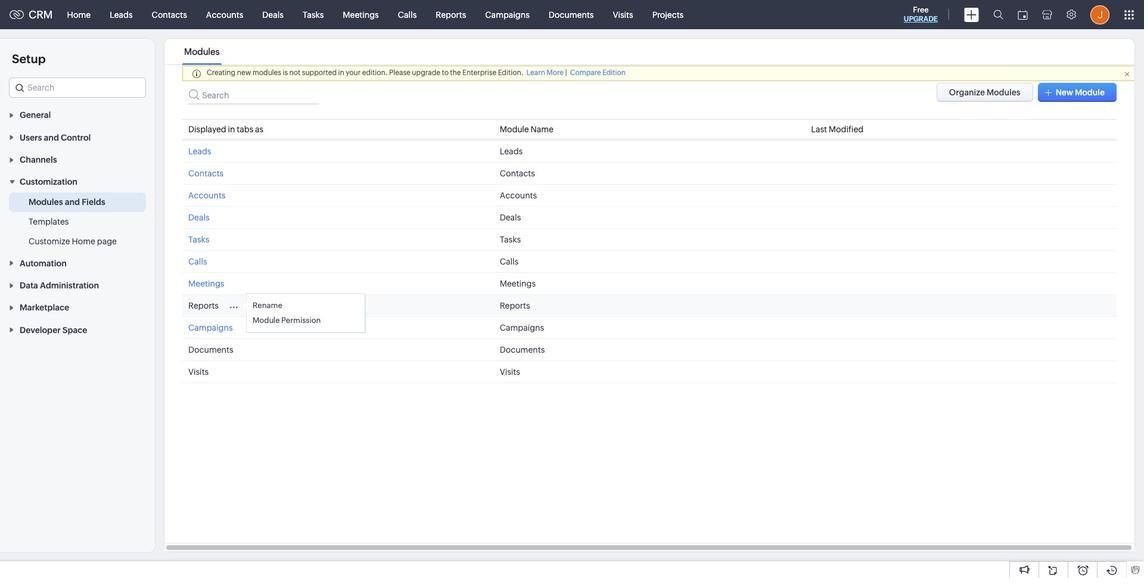 Task type: vqa. For each thing, say whether or not it's contained in the screenshot.
Tasks
yes



Task type: locate. For each thing, give the bounding box(es) containing it.
and
[[44, 133, 59, 142], [65, 198, 80, 207]]

0 vertical spatial tasks link
[[293, 0, 333, 29]]

reports inside reports link
[[436, 10, 466, 19]]

modules link
[[182, 47, 222, 57]]

as
[[255, 125, 264, 134]]

compare
[[570, 69, 601, 77]]

1 horizontal spatial tasks
[[303, 10, 324, 19]]

and for modules
[[65, 198, 80, 207]]

1 vertical spatial deals link
[[188, 213, 210, 222]]

fields
[[82, 198, 105, 207]]

meetings link
[[333, 0, 389, 29], [188, 279, 224, 289]]

0 horizontal spatial leads
[[110, 10, 133, 19]]

1 horizontal spatial reports
[[436, 10, 466, 19]]

0 horizontal spatial calls link
[[188, 257, 207, 267]]

None button
[[937, 83, 1034, 102]]

data
[[20, 281, 38, 290]]

leads link
[[100, 0, 142, 29], [188, 147, 211, 156]]

2 horizontal spatial reports
[[500, 301, 530, 311]]

0 horizontal spatial in
[[228, 125, 235, 134]]

1 vertical spatial accounts link
[[188, 191, 226, 200]]

modules inside modules and fields link
[[29, 198, 63, 207]]

search element
[[987, 0, 1011, 29]]

1 vertical spatial home
[[72, 237, 95, 246]]

0 vertical spatial modules
[[184, 47, 220, 57]]

module left name
[[500, 125, 529, 134]]

contacts up the modules "link" in the top left of the page
[[152, 10, 187, 19]]

1 horizontal spatial tasks link
[[293, 0, 333, 29]]

displayed in tabs as
[[188, 125, 264, 134]]

developer
[[20, 325, 61, 335]]

new
[[1056, 88, 1074, 97]]

0 vertical spatial accounts link
[[197, 0, 253, 29]]

leads down displayed
[[188, 147, 211, 156]]

1 horizontal spatial calls link
[[389, 0, 426, 29]]

campaigns
[[485, 10, 530, 19], [188, 323, 233, 333], [500, 323, 544, 333]]

1 horizontal spatial deals
[[263, 10, 284, 19]]

last
[[812, 125, 828, 134]]

Search text field
[[188, 83, 320, 104]]

module inside the "new module" button
[[1076, 88, 1105, 97]]

customization region
[[0, 193, 155, 252]]

developer space button
[[0, 319, 155, 341]]

and for users
[[44, 133, 59, 142]]

0 horizontal spatial leads link
[[100, 0, 142, 29]]

accounts
[[206, 10, 243, 19], [188, 191, 226, 200], [500, 191, 537, 200]]

meetings
[[343, 10, 379, 19], [188, 279, 224, 289], [500, 279, 536, 289]]

contacts link
[[142, 0, 197, 29], [188, 169, 224, 178]]

1 horizontal spatial and
[[65, 198, 80, 207]]

leads
[[110, 10, 133, 19], [188, 147, 211, 156], [500, 147, 523, 156]]

accounts link
[[197, 0, 253, 29], [188, 191, 226, 200]]

modules for modules and fields
[[29, 198, 63, 207]]

1 vertical spatial leads link
[[188, 147, 211, 156]]

module inside rename module permission
[[253, 316, 280, 325]]

campaigns link
[[476, 0, 539, 29], [188, 323, 233, 333]]

0 vertical spatial campaigns link
[[476, 0, 539, 29]]

to
[[442, 69, 449, 77]]

0 horizontal spatial deals
[[188, 213, 210, 222]]

learn more link
[[527, 69, 564, 77]]

1 vertical spatial and
[[65, 198, 80, 207]]

2 horizontal spatial tasks
[[500, 235, 521, 244]]

home right crm
[[67, 10, 91, 19]]

0 vertical spatial module
[[1076, 88, 1105, 97]]

is
[[283, 69, 288, 77]]

home up automation dropdown button
[[72, 237, 95, 246]]

0 vertical spatial calls link
[[389, 0, 426, 29]]

2 horizontal spatial module
[[1076, 88, 1105, 97]]

module down rename
[[253, 316, 280, 325]]

module
[[1076, 88, 1105, 97], [500, 125, 529, 134], [253, 316, 280, 325]]

visits
[[613, 10, 634, 19], [188, 367, 209, 377], [500, 367, 520, 377]]

1 horizontal spatial module
[[500, 125, 529, 134]]

calls link
[[389, 0, 426, 29], [188, 257, 207, 267]]

module right new
[[1076, 88, 1105, 97]]

creating
[[207, 69, 236, 77]]

1 horizontal spatial deals link
[[253, 0, 293, 29]]

2 vertical spatial module
[[253, 316, 280, 325]]

calls
[[398, 10, 417, 19], [188, 257, 207, 267], [500, 257, 519, 267]]

and right users
[[44, 133, 59, 142]]

and left fields
[[65, 198, 80, 207]]

1 vertical spatial campaigns link
[[188, 323, 233, 333]]

permission
[[281, 316, 321, 325]]

1 horizontal spatial in
[[338, 69, 345, 77]]

0 vertical spatial leads link
[[100, 0, 142, 29]]

contacts link down displayed
[[188, 169, 224, 178]]

1 horizontal spatial visits
[[500, 367, 520, 377]]

reports link
[[426, 0, 476, 29]]

and inside dropdown button
[[44, 133, 59, 142]]

tabs
[[237, 125, 254, 134]]

rename module permission
[[253, 301, 321, 325]]

modules
[[253, 69, 281, 77]]

1 horizontal spatial meetings link
[[333, 0, 389, 29]]

and inside customization region
[[65, 198, 80, 207]]

1 vertical spatial meetings link
[[188, 279, 224, 289]]

developer space
[[20, 325, 87, 335]]

visits link
[[604, 0, 643, 29]]

in
[[338, 69, 345, 77], [228, 125, 235, 134]]

channels
[[20, 155, 57, 165]]

in left tabs
[[228, 125, 235, 134]]

in left your at the top of the page
[[338, 69, 345, 77]]

0 horizontal spatial deals link
[[188, 213, 210, 222]]

space
[[63, 325, 87, 335]]

contacts down displayed
[[188, 169, 224, 178]]

module for new module
[[1076, 88, 1105, 97]]

new module button
[[1038, 83, 1117, 102]]

modules and fields
[[29, 198, 105, 207]]

leads down module name
[[500, 147, 523, 156]]

upgrade
[[904, 15, 938, 23]]

contacts
[[152, 10, 187, 19], [188, 169, 224, 178], [500, 169, 535, 178]]

modules for modules
[[184, 47, 220, 57]]

0 horizontal spatial tasks link
[[188, 235, 209, 244]]

1 horizontal spatial campaigns link
[[476, 0, 539, 29]]

0 vertical spatial meetings link
[[333, 0, 389, 29]]

administration
[[40, 281, 99, 290]]

marketplace
[[20, 303, 69, 313]]

0 vertical spatial and
[[44, 133, 59, 142]]

channels button
[[0, 148, 155, 171]]

1 horizontal spatial modules
[[184, 47, 220, 57]]

deals
[[263, 10, 284, 19], [188, 213, 210, 222], [500, 213, 521, 222]]

tasks
[[303, 10, 324, 19], [188, 235, 209, 244], [500, 235, 521, 244]]

tasks link
[[293, 0, 333, 29], [188, 235, 209, 244]]

0 horizontal spatial modules
[[29, 198, 63, 207]]

projects link
[[643, 0, 694, 29]]

0 horizontal spatial module
[[253, 316, 280, 325]]

1 vertical spatial calls link
[[188, 257, 207, 267]]

modules up the creating
[[184, 47, 220, 57]]

0 horizontal spatial meetings link
[[188, 279, 224, 289]]

page
[[97, 237, 117, 246]]

modules
[[184, 47, 220, 57], [29, 198, 63, 207]]

2 horizontal spatial leads
[[500, 147, 523, 156]]

general button
[[0, 104, 155, 126]]

enterprise
[[463, 69, 497, 77]]

marketplace button
[[0, 296, 155, 319]]

1 horizontal spatial contacts
[[188, 169, 224, 178]]

None field
[[9, 78, 146, 98]]

leads right the home link
[[110, 10, 133, 19]]

upgrade
[[412, 69, 441, 77]]

reports
[[436, 10, 466, 19], [188, 301, 219, 311], [500, 301, 530, 311]]

contacts down module name
[[500, 169, 535, 178]]

edition
[[603, 69, 626, 77]]

automation
[[20, 259, 67, 268]]

documents
[[549, 10, 594, 19], [188, 345, 233, 355], [500, 345, 545, 355]]

0 horizontal spatial and
[[44, 133, 59, 142]]

home
[[67, 10, 91, 19], [72, 237, 95, 246]]

1 vertical spatial in
[[228, 125, 235, 134]]

learn
[[527, 69, 545, 77]]

0 vertical spatial in
[[338, 69, 345, 77]]

modified
[[829, 125, 864, 134]]

1 vertical spatial modules
[[29, 198, 63, 207]]

contacts link up the modules "link" in the top left of the page
[[142, 0, 197, 29]]

free upgrade
[[904, 5, 938, 23]]

modules up templates link
[[29, 198, 63, 207]]

1 horizontal spatial leads
[[188, 147, 211, 156]]



Task type: describe. For each thing, give the bounding box(es) containing it.
0 horizontal spatial calls
[[188, 257, 207, 267]]

not
[[289, 69, 301, 77]]

0 horizontal spatial meetings
[[188, 279, 224, 289]]

0 horizontal spatial tasks
[[188, 235, 209, 244]]

data administration button
[[0, 274, 155, 296]]

1 horizontal spatial documents
[[500, 345, 545, 355]]

0 horizontal spatial campaigns link
[[188, 323, 233, 333]]

profile image
[[1091, 5, 1110, 24]]

create menu element
[[957, 0, 987, 29]]

last modified
[[812, 125, 864, 134]]

users
[[20, 133, 42, 142]]

more
[[547, 69, 564, 77]]

home inside customization region
[[72, 237, 95, 246]]

free
[[914, 5, 929, 14]]

1 vertical spatial tasks link
[[188, 235, 209, 244]]

please
[[389, 69, 411, 77]]

2 horizontal spatial meetings
[[500, 279, 536, 289]]

templates
[[29, 217, 69, 227]]

edition.
[[362, 69, 388, 77]]

1 vertical spatial contacts link
[[188, 169, 224, 178]]

2 horizontal spatial visits
[[613, 10, 634, 19]]

customize
[[29, 237, 70, 246]]

2 horizontal spatial calls
[[500, 257, 519, 267]]

new module
[[1056, 88, 1105, 97]]

users and control
[[20, 133, 91, 142]]

customize home page
[[29, 237, 117, 246]]

0 horizontal spatial reports
[[188, 301, 219, 311]]

customize home page link
[[29, 236, 117, 248]]

1 vertical spatial module
[[500, 125, 529, 134]]

crm
[[29, 8, 53, 21]]

setup
[[12, 52, 46, 66]]

automation button
[[0, 252, 155, 274]]

0 vertical spatial home
[[67, 10, 91, 19]]

|
[[566, 69, 567, 77]]

customization button
[[0, 171, 155, 193]]

control
[[61, 133, 91, 142]]

templates link
[[29, 216, 69, 228]]

Search text field
[[10, 78, 145, 97]]

edition.
[[498, 69, 524, 77]]

users and control button
[[0, 126, 155, 148]]

2 horizontal spatial contacts
[[500, 169, 535, 178]]

displayed
[[188, 125, 226, 134]]

create menu image
[[965, 7, 980, 22]]

documents link
[[539, 0, 604, 29]]

your
[[346, 69, 361, 77]]

1 horizontal spatial meetings
[[343, 10, 379, 19]]

2 horizontal spatial documents
[[549, 10, 594, 19]]

compare edition link
[[570, 69, 626, 77]]

new
[[237, 69, 251, 77]]

the
[[450, 69, 461, 77]]

0 horizontal spatial contacts
[[152, 10, 187, 19]]

0 horizontal spatial documents
[[188, 345, 233, 355]]

calendar image
[[1018, 10, 1028, 19]]

0 horizontal spatial visits
[[188, 367, 209, 377]]

general
[[20, 111, 51, 120]]

module for rename module permission
[[253, 316, 280, 325]]

0 vertical spatial deals link
[[253, 0, 293, 29]]

home link
[[58, 0, 100, 29]]

0 vertical spatial contacts link
[[142, 0, 197, 29]]

modules and fields link
[[29, 196, 105, 208]]

profile element
[[1084, 0, 1117, 29]]

supported
[[302, 69, 337, 77]]

creating new modules is not supported in your edition. please upgrade to the enterprise edition. learn more | compare edition
[[207, 69, 626, 77]]

rename
[[253, 301, 282, 310]]

data administration
[[20, 281, 99, 290]]

1 horizontal spatial leads link
[[188, 147, 211, 156]]

projects
[[653, 10, 684, 19]]

module name
[[500, 125, 554, 134]]

1 horizontal spatial calls
[[398, 10, 417, 19]]

customization
[[20, 177, 77, 187]]

2 horizontal spatial deals
[[500, 213, 521, 222]]

name
[[531, 125, 554, 134]]

search image
[[994, 10, 1004, 20]]

crm link
[[10, 8, 53, 21]]



